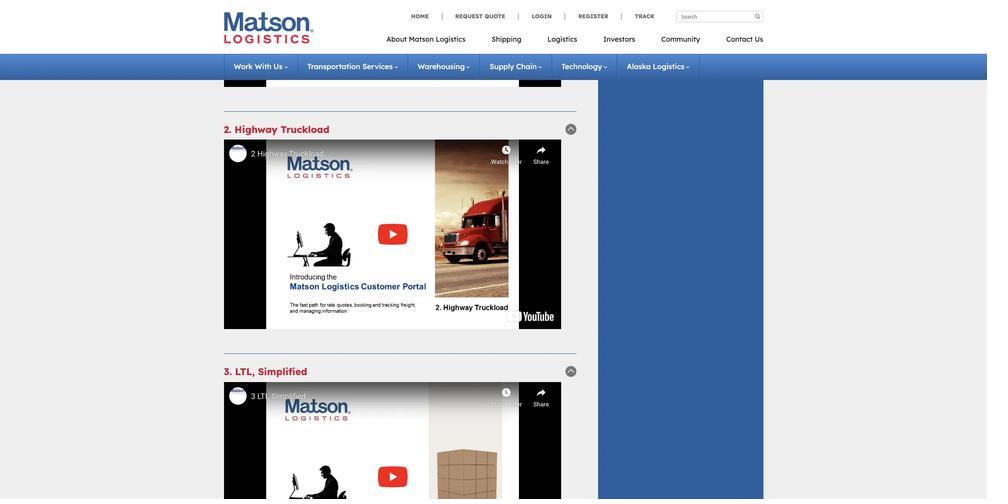 Task type: vqa. For each thing, say whether or not it's contained in the screenshot.
what within If a mechanical issue, a statement from the mechanic explaining what the problem is and how those damages could have occurred
no



Task type: locate. For each thing, give the bounding box(es) containing it.
quote
[[485, 13, 505, 20]]

backtop image
[[565, 124, 576, 135]]

investors
[[604, 35, 635, 44]]

logistics up warehousing link
[[436, 35, 466, 44]]

with
[[255, 62, 272, 71]]

simplified
[[258, 366, 307, 378]]

2. highway truckload
[[224, 124, 330, 136]]

truckload
[[281, 124, 330, 136]]

contact us
[[726, 35, 763, 44]]

logistics
[[436, 35, 466, 44], [548, 35, 577, 44], [653, 62, 685, 71]]

login link
[[518, 13, 565, 20]]

work with us link
[[234, 62, 288, 71]]

3.
[[224, 366, 232, 378]]

logistics down community link
[[653, 62, 685, 71]]

alaska
[[627, 62, 651, 71]]

us
[[755, 35, 763, 44], [274, 62, 283, 71]]

1 horizontal spatial us
[[755, 35, 763, 44]]

request quote link
[[442, 13, 518, 20]]

supply
[[490, 62, 514, 71]]

register
[[579, 13, 609, 20]]

investors link
[[590, 32, 648, 50]]

us inside top menu navigation
[[755, 35, 763, 44]]

shipping
[[492, 35, 522, 44]]

backtop image
[[565, 366, 576, 377]]

None search field
[[676, 11, 763, 22]]

transportation services link
[[307, 62, 398, 71]]

supply chain
[[490, 62, 537, 71]]

1 vertical spatial us
[[274, 62, 283, 71]]

about
[[387, 35, 407, 44]]

alaska logistics
[[627, 62, 685, 71]]

search image
[[755, 13, 760, 19]]

logistics down login
[[548, 35, 577, 44]]

alaska logistics link
[[627, 62, 690, 71]]

0 vertical spatial us
[[755, 35, 763, 44]]

contact
[[726, 35, 753, 44]]

top menu navigation
[[387, 32, 763, 50]]

matson
[[409, 35, 434, 44]]

us right with
[[274, 62, 283, 71]]

register link
[[565, 13, 622, 20]]

work with us
[[234, 62, 283, 71]]

community
[[661, 35, 700, 44]]

community link
[[648, 32, 713, 50]]

us right 'contact'
[[755, 35, 763, 44]]

Search search field
[[676, 11, 763, 22]]

warehousing
[[418, 62, 465, 71]]



Task type: describe. For each thing, give the bounding box(es) containing it.
about matson logistics
[[387, 35, 466, 44]]

3. ltl, simplified
[[224, 366, 307, 378]]

shipping link
[[479, 32, 535, 50]]

contact us link
[[713, 32, 763, 50]]

transportation
[[307, 62, 360, 71]]

track link
[[622, 13, 655, 20]]

services
[[362, 62, 393, 71]]

0 horizontal spatial us
[[274, 62, 283, 71]]

transportation services
[[307, 62, 393, 71]]

matson logistics image
[[224, 12, 314, 44]]

warehousing link
[[418, 62, 470, 71]]

0 horizontal spatial logistics
[[436, 35, 466, 44]]

2.
[[224, 124, 232, 136]]

logistics link
[[535, 32, 590, 50]]

about matson logistics link
[[387, 32, 479, 50]]

home
[[411, 13, 429, 20]]

request
[[455, 13, 483, 20]]

track
[[635, 13, 655, 20]]

technology link
[[562, 62, 607, 71]]

chain
[[516, 62, 537, 71]]

work
[[234, 62, 253, 71]]

request quote
[[455, 13, 505, 20]]

supply chain link
[[490, 62, 542, 71]]

home link
[[411, 13, 442, 20]]

login
[[532, 13, 552, 20]]

1 horizontal spatial logistics
[[548, 35, 577, 44]]

highway
[[235, 124, 278, 136]]

technology
[[562, 62, 602, 71]]

ltl,
[[235, 366, 255, 378]]

2 horizontal spatial logistics
[[653, 62, 685, 71]]



